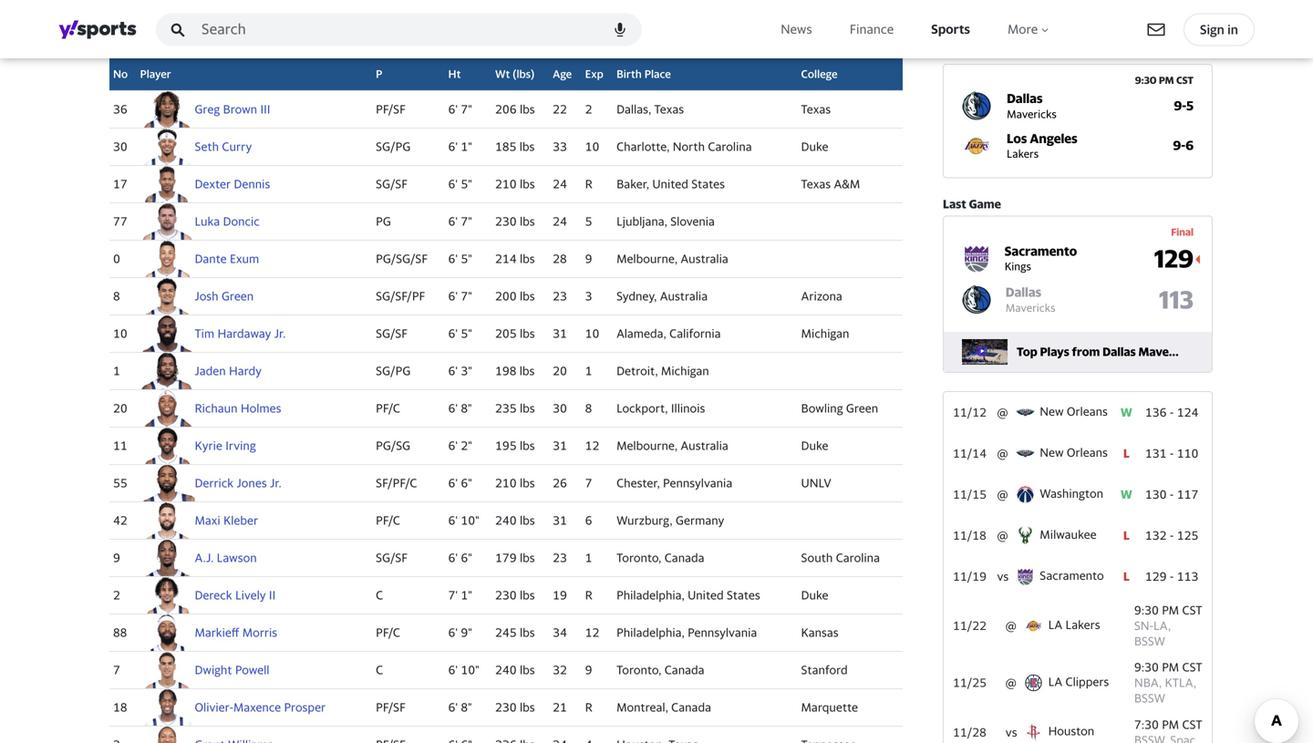 Task type: vqa. For each thing, say whether or not it's contained in the screenshot.


Task type: describe. For each thing, give the bounding box(es) containing it.
a&m
[[834, 177, 860, 191]]

los
[[1007, 131, 1027, 146]]

6' 1"
[[448, 140, 472, 154]]

10 for sg / pg
[[585, 140, 600, 154]]

cst for 9:30 pm cst sn-la, bssw
[[1182, 603, 1202, 617]]

birth
[[617, 68, 642, 80]]

240 for 32
[[495, 663, 517, 677]]

toronto, for 9
[[617, 663, 661, 677]]

lbs for jaden hardy
[[520, 364, 535, 378]]

pf / c for 6' 8"
[[376, 401, 400, 416]]

maxi
[[195, 514, 220, 528]]

duke for charlotte, north carolina
[[801, 140, 829, 154]]

0 horizontal spatial carolina
[[708, 140, 752, 154]]

lbs for a.j. lawson
[[520, 551, 535, 565]]

melbourne, australia for 9
[[617, 252, 728, 266]]

dallas mavericks for 113
[[1006, 285, 1056, 314]]

136 - 124
[[1145, 405, 1199, 420]]

sg / sf / pf
[[376, 289, 425, 303]]

sg up sg / sf / pf
[[396, 252, 410, 266]]

australia for 9
[[681, 252, 728, 266]]

wt
[[495, 68, 510, 80]]

texas for texas a&m
[[801, 177, 831, 191]]

3
[[585, 289, 592, 303]]

10 down 0
[[113, 327, 127, 341]]

pm for 9:30 pm cst sn-la, bssw
[[1162, 603, 1179, 617]]

9"
[[461, 626, 472, 640]]

1 vertical spatial 7
[[113, 663, 120, 677]]

5" for 214 lbs
[[461, 252, 472, 266]]

jaden hardy link
[[195, 364, 262, 378]]

pennsylvania for philadelphia, pennsylvania
[[688, 626, 757, 640]]

11/28
[[953, 725, 987, 739]]

32
[[553, 663, 567, 677]]

sg down sf / pf / c
[[376, 551, 390, 565]]

6' 10" for 31
[[448, 514, 479, 528]]

130
[[1145, 488, 1167, 502]]

la,
[[1154, 619, 1171, 633]]

melbourne, for 9
[[617, 252, 678, 266]]

los angeles lakers
[[1007, 131, 1078, 160]]

seth curry link for all players
[[212, 9, 269, 23]]

@ for 11/14
[[997, 446, 1008, 461]]

240 for 31
[[495, 514, 517, 528]]

9- for 5
[[1174, 98, 1187, 113]]

195 lbs
[[495, 439, 535, 453]]

a.j.
[[195, 551, 214, 565]]

9:30 for 9:30 pm cst nba, ktla, bssw
[[1134, 660, 1159, 675]]

11/22
[[953, 619, 987, 633]]

sports link
[[928, 17, 974, 41]]

chester,
[[617, 476, 660, 490]]

richaun
[[195, 401, 238, 416]]

california
[[669, 327, 721, 341]]

131 - 110
[[1145, 446, 1199, 461]]

@ for 11/22
[[1006, 619, 1017, 633]]

richaun holmes
[[195, 401, 281, 416]]

no
[[113, 68, 128, 80]]

top
[[1017, 345, 1038, 359]]

pf / c for 6' 9"
[[376, 626, 400, 640]]

place
[[644, 68, 671, 80]]

6' for kyrie irving
[[448, 439, 458, 453]]

12 for philadelphia, pennsylvania
[[585, 626, 600, 640]]

pf / c for 6' 10"
[[376, 514, 400, 528]]

wurzburg,
[[617, 514, 673, 528]]

6' for luka doncic
[[448, 215, 458, 229]]

philadelphia, united states
[[617, 588, 760, 603]]

baker, united states
[[617, 177, 725, 191]]

0 vertical spatial 113
[[1159, 285, 1194, 314]]

dwight
[[195, 663, 232, 677]]

greg brown iii link
[[195, 102, 270, 116]]

1 horizontal spatial carolina
[[836, 551, 880, 565]]

- for 131
[[1170, 446, 1174, 461]]

game for next game
[[973, 45, 1005, 59]]

hardaway
[[217, 327, 271, 341]]

0 vertical spatial 30
[[113, 140, 127, 154]]

33
[[553, 140, 567, 154]]

la for la clippers
[[1048, 675, 1063, 689]]

pg for pg / sg / sf
[[376, 252, 391, 266]]

230 for 1"
[[495, 588, 517, 603]]

sg down pg / sg / sf
[[376, 289, 390, 303]]

powell
[[235, 663, 269, 677]]

130 - 117
[[1145, 488, 1199, 502]]

sydney,
[[617, 289, 657, 303]]

24 for 210 lbs
[[553, 177, 567, 191]]

morris
[[242, 626, 277, 640]]

129 - 113
[[1145, 570, 1199, 584]]

0 horizontal spatial michigan
[[661, 364, 709, 378]]

texas for texas
[[801, 102, 831, 116]]

124
[[1177, 405, 1199, 420]]

seth curry link for sg
[[195, 140, 252, 154]]

1 vertical spatial 20
[[113, 401, 127, 416]]

tim
[[195, 327, 214, 341]]

9 for dwight powell
[[585, 663, 592, 677]]

mavericks for 113
[[1006, 301, 1056, 314]]

1 vertical spatial 2
[[113, 588, 120, 603]]

7'
[[448, 588, 458, 603]]

game for last game
[[969, 197, 1001, 211]]

winner marker image
[[1194, 255, 1200, 264]]

south carolina
[[801, 551, 880, 565]]

11/15 link
[[953, 488, 987, 502]]

235 lbs
[[495, 401, 535, 416]]

230 lbs for 21
[[495, 701, 535, 715]]

6' for derrick jones jr.
[[448, 476, 458, 490]]

6' for josh green
[[448, 289, 458, 303]]

lbs for greg brown iii
[[520, 102, 535, 116]]

check your mail image
[[1147, 23, 1166, 36]]

0 vertical spatial michigan
[[801, 327, 849, 341]]

185
[[495, 140, 516, 154]]

sg down sg / sf / pf
[[376, 327, 390, 341]]

110
[[1177, 446, 1199, 461]]

1 up 11
[[113, 364, 120, 378]]

1 vertical spatial lakers
[[1066, 618, 1100, 632]]

duke for melbourne, australia
[[801, 439, 829, 453]]

235
[[495, 401, 517, 416]]

1 vertical spatial 30
[[553, 401, 567, 416]]

26
[[553, 476, 567, 490]]

sg up sf / pf / c
[[396, 439, 410, 453]]

- for 136
[[1170, 405, 1174, 420]]

198
[[495, 364, 516, 378]]

42
[[113, 514, 127, 528]]

1 vertical spatial sacramento
[[1217, 345, 1284, 359]]

hardy
[[229, 364, 262, 378]]

olivier-maxence prosper link
[[195, 701, 326, 715]]

1 horizontal spatial 8
[[585, 401, 592, 416]]

arizona
[[801, 289, 842, 303]]

cst for 7:30 pm cst
[[1182, 718, 1202, 732]]

germany
[[676, 514, 724, 528]]

sacramento for sacramento kings
[[1005, 243, 1077, 259]]

r for 24
[[585, 177, 593, 191]]

ljubljana, slovenia
[[617, 215, 715, 229]]

sg / sf for 205 lbs
[[376, 327, 408, 341]]

luka
[[195, 215, 220, 229]]

seth for sg
[[195, 140, 219, 154]]

sg / sf for 210 lbs
[[376, 177, 408, 191]]

31 for 205 lbs
[[553, 327, 567, 341]]

kings inside sacramento kings
[[1005, 260, 1031, 273]]

lakers inside los angeles lakers
[[1007, 147, 1039, 160]]

college
[[801, 68, 838, 80]]

montreal, canada
[[617, 701, 711, 715]]

pf for 206
[[376, 102, 388, 116]]

lockport,
[[617, 401, 668, 416]]

pf for 235
[[376, 401, 388, 416]]

toronto, canada for 9
[[617, 663, 705, 677]]

210 for 6"
[[495, 476, 517, 490]]

josh
[[195, 289, 219, 303]]

r for 19
[[585, 588, 593, 603]]

sg up pg / sg
[[376, 364, 390, 378]]

maxi kleber link
[[195, 514, 258, 528]]

240 lbs for 32
[[495, 663, 535, 677]]

pm for 9:30 pm cst
[[1159, 74, 1174, 86]]

south
[[801, 551, 833, 565]]

11/18
[[953, 529, 987, 543]]

dante exum link
[[195, 252, 259, 266]]

lbs for derrick jones jr.
[[520, 476, 535, 490]]

unlv
[[801, 476, 832, 490]]

bowling green
[[801, 401, 878, 416]]

sydney, australia
[[617, 289, 708, 303]]

pf for 245
[[376, 626, 388, 640]]

2"
[[461, 439, 472, 453]]

pf for 240
[[376, 514, 388, 528]]

illinois
[[671, 401, 705, 416]]

195
[[495, 439, 517, 453]]

new orleans for l
[[1040, 445, 1108, 460]]

new orleans for w
[[1040, 404, 1108, 419]]

lockport, illinois
[[617, 401, 705, 416]]

198 lbs
[[495, 364, 535, 378]]

1" for 7' 1"
[[461, 588, 472, 603]]

pg left 6' 1"
[[395, 140, 411, 154]]

1 horizontal spatial kings
[[1286, 345, 1313, 359]]

ii
[[269, 588, 276, 603]]

9:30 pm cst nba, ktla, bssw
[[1134, 660, 1202, 705]]

markieff
[[195, 626, 239, 640]]

wt (lbs)
[[495, 68, 535, 80]]

from
[[1072, 345, 1100, 359]]

18
[[113, 701, 127, 715]]

6' 5" for 210 lbs
[[448, 177, 472, 191]]

pf down pg / sg
[[393, 476, 405, 490]]

205
[[495, 327, 517, 341]]

all players
[[109, 34, 181, 51]]

toronto, for 1
[[617, 551, 661, 565]]

21
[[553, 701, 567, 715]]

seth curry for all players
[[212, 9, 269, 23]]

2 vertical spatial mavericks
[[1139, 345, 1196, 359]]

kyrie irving
[[195, 439, 256, 453]]

1 vertical spatial 6
[[585, 514, 592, 528]]

1 horizontal spatial 6
[[1186, 138, 1194, 153]]

pf down pg / sg / sf
[[412, 289, 425, 303]]

3"
[[461, 364, 472, 378]]

1 for sg / sf
[[585, 551, 592, 565]]

9:30 for 9:30 pm cst
[[1135, 74, 1157, 86]]

doncic
[[223, 215, 260, 229]]

55
[[113, 476, 127, 490]]

Search query text field
[[156, 13, 642, 46]]

irving
[[225, 439, 256, 453]]

pennsylvania for chester, pennsylvania
[[663, 476, 733, 490]]

1 horizontal spatial 7
[[585, 476, 592, 490]]

lbs for dereck lively ii
[[520, 588, 535, 603]]

pf / sf for 6' 8"
[[376, 701, 406, 715]]

0 horizontal spatial 5
[[585, 215, 592, 229]]

dallas for 113
[[1006, 285, 1042, 300]]

toronto, canada for 1
[[617, 551, 705, 565]]



Task type: locate. For each thing, give the bounding box(es) containing it.
0 vertical spatial la
[[1048, 618, 1063, 632]]

131
[[1145, 446, 1167, 461]]

carolina right south on the bottom of the page
[[836, 551, 880, 565]]

@ right 11/25
[[1006, 676, 1017, 690]]

1 new from the top
[[1040, 404, 1064, 419]]

0 vertical spatial l
[[1123, 446, 1130, 461]]

2 230 from the top
[[495, 588, 517, 603]]

l left the 132
[[1123, 529, 1130, 543]]

dallas
[[1007, 91, 1043, 106], [1006, 285, 1042, 300], [1103, 345, 1136, 359]]

23 for 200 lbs
[[553, 289, 567, 303]]

2 l from the top
[[1123, 529, 1130, 543]]

mavericks for 9-5
[[1007, 107, 1057, 120]]

5 lbs from the top
[[520, 252, 535, 266]]

6' 7" for 230 lbs
[[448, 215, 472, 229]]

240 lbs up 179 lbs
[[495, 514, 535, 528]]

9 for dante exum
[[585, 252, 592, 266]]

@ right 11/18
[[997, 529, 1008, 543]]

pg / sg / sf
[[376, 252, 428, 266]]

lively
[[235, 588, 266, 603]]

cst inside 9:30 pm cst sn-la, bssw
[[1182, 603, 1202, 617]]

10 lbs from the top
[[520, 439, 535, 453]]

2 6" from the top
[[461, 551, 472, 565]]

3 - from the top
[[1170, 488, 1174, 502]]

pm up la,
[[1162, 603, 1179, 617]]

2 210 from the top
[[495, 476, 517, 490]]

240 lbs for 31
[[495, 514, 535, 528]]

0 vertical spatial dallas mavericks
[[1007, 91, 1057, 120]]

duke up texas a&m at right
[[801, 140, 829, 154]]

24 for 230 lbs
[[553, 215, 567, 229]]

pm up the ktla,
[[1162, 660, 1179, 675]]

texas
[[654, 102, 684, 116], [801, 102, 831, 116], [801, 177, 831, 191]]

1 horizontal spatial 5
[[1187, 98, 1194, 113]]

15 lbs from the top
[[520, 626, 535, 640]]

toronto,
[[617, 551, 661, 565], [617, 663, 661, 677]]

6' 5" up 6' 3"
[[448, 327, 472, 341]]

dexter dennis link
[[195, 177, 270, 191]]

0 vertical spatial melbourne,
[[617, 252, 678, 266]]

0 vertical spatial 9
[[585, 252, 592, 266]]

12 6' from the top
[[448, 514, 458, 528]]

4 lbs from the top
[[520, 215, 535, 229]]

0 vertical spatial 230
[[495, 215, 517, 229]]

1 vertical spatial 12
[[585, 626, 600, 640]]

2 vertical spatial l
[[1123, 570, 1130, 584]]

lbs for luka doncic
[[520, 215, 535, 229]]

green for bowling green
[[846, 401, 878, 416]]

lbs right 195
[[520, 439, 535, 453]]

2 vertical spatial 6' 7"
[[448, 289, 472, 303]]

214 lbs
[[495, 252, 535, 266]]

1 7" from the top
[[461, 102, 472, 116]]

clippers
[[1066, 675, 1109, 689]]

1 vertical spatial duke
[[801, 439, 829, 453]]

canada right montreal,
[[671, 701, 711, 715]]

6' 5" left 214
[[448, 252, 472, 266]]

1" left 185
[[461, 140, 472, 154]]

6' 8" down 6' 9"
[[448, 701, 472, 715]]

australia for 12
[[681, 439, 728, 453]]

23 left 3
[[553, 289, 567, 303]]

2 vertical spatial 9
[[585, 663, 592, 677]]

sg / sf for 179 lbs
[[376, 551, 408, 565]]

9:30 inside 9:30 pm cst sn-la, bssw
[[1134, 603, 1159, 617]]

1 vertical spatial 210
[[495, 476, 517, 490]]

8" for 235 lbs
[[461, 401, 472, 416]]

2 7" from the top
[[461, 215, 472, 229]]

5 6' from the top
[[448, 252, 458, 266]]

@ for 11/12
[[997, 405, 1008, 420]]

36
[[113, 102, 127, 116]]

melbourne, australia up 'chester, pennsylvania' at bottom
[[617, 439, 728, 453]]

9-6
[[1173, 138, 1194, 153]]

9
[[585, 252, 592, 266], [113, 551, 120, 565], [585, 663, 592, 677]]

pm inside 9:30 pm cst sn-la, bssw
[[1162, 603, 1179, 617]]

2 - from the top
[[1170, 446, 1174, 461]]

0 vertical spatial 20
[[553, 364, 567, 378]]

3 230 from the top
[[495, 701, 517, 715]]

6' for jaden hardy
[[448, 364, 458, 378]]

derrick
[[195, 476, 234, 490]]

- for 130
[[1170, 488, 1174, 502]]

curry
[[239, 9, 269, 23], [222, 140, 252, 154]]

vs for 11/19
[[997, 570, 1009, 584]]

green right josh
[[222, 289, 254, 303]]

@ right 11/14 link
[[997, 446, 1008, 461]]

8 6' from the top
[[448, 364, 458, 378]]

13 6' from the top
[[448, 551, 458, 565]]

0 vertical spatial jr.
[[274, 327, 286, 341]]

lbs right 200
[[520, 289, 535, 303]]

0
[[113, 252, 120, 266]]

0 vertical spatial 6' 5"
[[448, 177, 472, 191]]

1 23 from the top
[[553, 289, 567, 303]]

230 lbs left 21
[[495, 701, 535, 715]]

philadelphia, up philadelphia, pennsylvania
[[617, 588, 685, 603]]

pf / c
[[376, 401, 400, 416], [376, 514, 400, 528], [376, 626, 400, 640]]

3 31 from the top
[[553, 514, 567, 528]]

3 5" from the top
[[461, 327, 472, 341]]

3 r from the top
[[585, 701, 593, 715]]

1 vertical spatial vs
[[1006, 725, 1017, 739]]

markieff morris
[[195, 626, 277, 640]]

charlotte,
[[617, 140, 670, 154]]

0 vertical spatial 23
[[553, 289, 567, 303]]

10 6' from the top
[[448, 439, 458, 453]]

@ for 11/18
[[997, 529, 1008, 543]]

bssw down the 'sn-'
[[1134, 634, 1165, 648]]

6' 5" for 205 lbs
[[448, 327, 472, 341]]

dante
[[195, 252, 227, 266]]

0 vertical spatial vs
[[997, 570, 1009, 584]]

1 new orleans from the top
[[1040, 404, 1108, 419]]

7:30
[[1134, 718, 1159, 732]]

0 vertical spatial pf / sf
[[376, 102, 406, 116]]

11 6' from the top
[[448, 476, 458, 490]]

2 pf / c from the top
[[376, 514, 400, 528]]

2 1" from the top
[[461, 588, 472, 603]]

sign in link
[[1184, 13, 1255, 46]]

1 melbourne, from the top
[[617, 252, 678, 266]]

pf right prosper
[[376, 701, 388, 715]]

5
[[1187, 98, 1194, 113], [585, 215, 592, 229]]

markieff morris link
[[195, 626, 277, 640]]

united for philadelphia,
[[688, 588, 724, 603]]

6' for markieff morris
[[448, 626, 458, 640]]

@ right 11/15 link
[[997, 488, 1008, 502]]

sg / sf up pg / sg / sf
[[376, 177, 408, 191]]

united
[[652, 177, 688, 191], [688, 588, 724, 603]]

pm for 7:30 pm cst
[[1162, 718, 1179, 732]]

finance link
[[846, 17, 898, 41]]

1 1" from the top
[[461, 140, 472, 154]]

1 6' 8" from the top
[[448, 401, 472, 416]]

245
[[495, 626, 517, 640]]

2 6' 7" from the top
[[448, 215, 472, 229]]

lbs right 245
[[520, 626, 535, 640]]

0 vertical spatial pennsylvania
[[663, 476, 733, 490]]

2 210 lbs from the top
[[495, 476, 535, 490]]

6 down 9-5 at the right of the page
[[1186, 138, 1194, 153]]

3 6' 5" from the top
[[448, 327, 472, 341]]

jr.
[[274, 327, 286, 341], [270, 476, 282, 490]]

9 6' from the top
[[448, 401, 458, 416]]

1 vertical spatial pf / sf
[[376, 701, 406, 715]]

2 duke from the top
[[801, 439, 829, 453]]

states for baker, united states
[[691, 177, 725, 191]]

1 vertical spatial melbourne,
[[617, 439, 678, 453]]

game right the "last" in the right top of the page
[[969, 197, 1001, 211]]

bssw inside 9:30 pm cst sn-la, bssw
[[1134, 634, 1165, 648]]

holmes
[[241, 401, 281, 416]]

240 up 179
[[495, 514, 517, 528]]

olivier-
[[195, 701, 233, 715]]

cst up 9-5 at the right of the page
[[1176, 74, 1194, 86]]

maxi kleber
[[195, 514, 258, 528]]

1 toronto, canada from the top
[[617, 551, 705, 565]]

la for la lakers
[[1048, 618, 1063, 632]]

2 vertical spatial duke
[[801, 588, 829, 603]]

/
[[388, 102, 393, 116], [390, 140, 395, 154], [390, 177, 395, 191], [391, 252, 396, 266], [410, 252, 415, 266], [390, 289, 395, 303], [407, 289, 412, 303], [390, 327, 395, 341], [390, 364, 395, 378], [388, 401, 393, 416], [391, 439, 396, 453], [388, 476, 393, 490], [405, 476, 410, 490], [388, 514, 393, 528], [390, 551, 395, 565], [388, 626, 393, 640], [388, 701, 393, 715]]

9:30 up nba,
[[1134, 660, 1159, 675]]

1 vertical spatial australia
[[660, 289, 708, 303]]

1 vertical spatial orleans
[[1067, 445, 1108, 460]]

detroit, michigan
[[617, 364, 709, 378]]

28
[[553, 252, 567, 266]]

2 pf / sf from the top
[[376, 701, 406, 715]]

- right 130
[[1170, 488, 1174, 502]]

210 down 185
[[495, 177, 517, 191]]

8 down 0
[[113, 289, 120, 303]]

6' 7" for 200 lbs
[[448, 289, 472, 303]]

2 new orleans from the top
[[1040, 445, 1108, 460]]

0 vertical spatial orleans
[[1067, 404, 1108, 419]]

1 r from the top
[[585, 177, 593, 191]]

2 sg / pg from the top
[[376, 364, 411, 378]]

new for 11/12
[[1040, 404, 1064, 419]]

2 vertical spatial sacramento
[[1040, 569, 1104, 583]]

cst for 9:30 pm cst
[[1176, 74, 1194, 86]]

1 toronto, from the top
[[617, 551, 661, 565]]

1 horizontal spatial 20
[[553, 364, 567, 378]]

0 vertical spatial duke
[[801, 140, 829, 154]]

6' for dante exum
[[448, 252, 458, 266]]

6' 3"
[[448, 364, 472, 378]]

australia up california
[[660, 289, 708, 303]]

1 6" from the top
[[461, 476, 472, 490]]

2 philadelphia, from the top
[[617, 626, 685, 640]]

1 horizontal spatial 2
[[585, 102, 592, 116]]

melbourne, down ljubljana,
[[617, 252, 678, 266]]

michigan down arizona
[[801, 327, 849, 341]]

2 vertical spatial 31
[[553, 514, 567, 528]]

- for 132
[[1170, 529, 1174, 543]]

7" for 200 lbs
[[461, 289, 472, 303]]

0 vertical spatial toronto, canada
[[617, 551, 705, 565]]

detroit,
[[617, 364, 658, 378]]

p
[[376, 68, 383, 80]]

players
[[131, 34, 181, 51]]

16 lbs from the top
[[520, 663, 535, 677]]

1 pf / sf from the top
[[376, 102, 406, 116]]

mavericks left vs.
[[1139, 345, 1196, 359]]

5 left ljubljana,
[[585, 215, 592, 229]]

1 horizontal spatial 30
[[553, 401, 567, 416]]

210 lbs for 26
[[495, 476, 535, 490]]

0 horizontal spatial 30
[[113, 140, 127, 154]]

11
[[113, 439, 127, 453]]

0 vertical spatial 129
[[1154, 244, 1194, 273]]

6 6' from the top
[[448, 289, 458, 303]]

bowling
[[801, 401, 843, 416]]

w for 130
[[1121, 488, 1133, 502]]

1 240 from the top
[[495, 514, 517, 528]]

2 vertical spatial 9:30
[[1134, 660, 1159, 675]]

113
[[1159, 285, 1194, 314], [1177, 570, 1199, 584]]

1 vertical spatial 23
[[553, 551, 567, 565]]

lbs for dwight powell
[[520, 663, 535, 677]]

1 vertical spatial philadelphia,
[[617, 626, 685, 640]]

l
[[1123, 446, 1130, 461], [1123, 529, 1130, 543], [1123, 570, 1130, 584]]

bssw
[[1134, 634, 1165, 648], [1134, 691, 1165, 705]]

13 lbs from the top
[[520, 551, 535, 565]]

2 melbourne, australia from the top
[[617, 439, 728, 453]]

la up la clippers
[[1048, 618, 1063, 632]]

6' 7" down "ht"
[[448, 102, 472, 116]]

1 horizontal spatial green
[[846, 401, 878, 416]]

australia for 3
[[660, 289, 708, 303]]

2 r from the top
[[585, 588, 593, 603]]

1
[[113, 364, 120, 378], [585, 364, 592, 378], [585, 551, 592, 565]]

lbs left '19'
[[520, 588, 535, 603]]

22
[[553, 102, 567, 116]]

230 for 7"
[[495, 215, 517, 229]]

2 vertical spatial australia
[[681, 439, 728, 453]]

texas a&m
[[801, 177, 860, 191]]

230 down 179
[[495, 588, 517, 603]]

canada for 1
[[665, 551, 705, 565]]

2
[[585, 102, 592, 116], [113, 588, 120, 603]]

1 melbourne, australia from the top
[[617, 252, 728, 266]]

9:30 inside 9:30 pm cst nba, ktla, bssw
[[1134, 660, 1159, 675]]

9 right the 28
[[585, 252, 592, 266]]

0 horizontal spatial 8
[[113, 289, 120, 303]]

new orleans up washington
[[1040, 445, 1108, 460]]

0 vertical spatial 9:30
[[1135, 74, 1157, 86]]

8" for 230 lbs
[[461, 701, 472, 715]]

3 pf / c from the top
[[376, 626, 400, 640]]

2 orleans from the top
[[1067, 445, 1108, 460]]

14 lbs from the top
[[520, 588, 535, 603]]

5 down 9:30 pm cst
[[1187, 98, 1194, 113]]

jr. right the hardaway
[[274, 327, 286, 341]]

5" for 210 lbs
[[461, 177, 472, 191]]

2 vertical spatial pf / c
[[376, 626, 400, 640]]

1 230 from the top
[[495, 215, 517, 229]]

6
[[1186, 138, 1194, 153], [585, 514, 592, 528]]

15 6' from the top
[[448, 663, 458, 677]]

24 up the 28
[[553, 215, 567, 229]]

12 right the 195 lbs
[[585, 439, 600, 453]]

melbourne, for 12
[[617, 439, 678, 453]]

1 vertical spatial 6' 6"
[[448, 551, 472, 565]]

113 down 125
[[1177, 570, 1199, 584]]

1 vertical spatial la
[[1048, 675, 1063, 689]]

10" for 32
[[461, 663, 479, 677]]

2 12 from the top
[[585, 626, 600, 640]]

0 vertical spatial 6
[[1186, 138, 1194, 153]]

cst inside 9:30 pm cst nba, ktla, bssw
[[1182, 660, 1202, 675]]

pm right the 7:30
[[1162, 718, 1179, 732]]

new for 11/14
[[1040, 445, 1064, 460]]

lbs down 185 lbs
[[520, 177, 535, 191]]

- down 132 - 125
[[1170, 570, 1174, 584]]

0 vertical spatial states
[[691, 177, 725, 191]]

lbs for richaun holmes
[[520, 401, 535, 416]]

canada for 9
[[665, 663, 705, 677]]

lbs for josh green
[[520, 289, 535, 303]]

pf for 230
[[376, 701, 388, 715]]

toronto, canada
[[617, 551, 705, 565], [617, 663, 705, 677]]

0 vertical spatial philadelphia,
[[617, 588, 685, 603]]

0 vertical spatial 2
[[585, 102, 592, 116]]

230 lbs for 19
[[495, 588, 535, 603]]

pf / sf right prosper
[[376, 701, 406, 715]]

jr. for tim hardaway jr.
[[274, 327, 286, 341]]

sign in toolbar
[[1140, 13, 1255, 46]]

6 left wurzburg,
[[585, 514, 592, 528]]

2 6' 10" from the top
[[448, 663, 479, 677]]

7" for 230 lbs
[[461, 215, 472, 229]]

vs
[[997, 570, 1009, 584], [1006, 725, 1017, 739]]

1 vertical spatial 9:30
[[1134, 603, 1159, 617]]

pm up 9-5 at the right of the page
[[1159, 74, 1174, 86]]

0 vertical spatial 6"
[[461, 476, 472, 490]]

6' for dwight powell
[[448, 663, 458, 677]]

0 vertical spatial 6' 10"
[[448, 514, 479, 528]]

7' 1"
[[448, 588, 472, 603]]

0 vertical spatial dallas
[[1007, 91, 1043, 106]]

2 230 lbs from the top
[[495, 588, 535, 603]]

0 vertical spatial 8"
[[461, 401, 472, 416]]

states up slovenia at the top of the page
[[691, 177, 725, 191]]

l left the 129 - 113 at right
[[1123, 570, 1130, 584]]

dallas mavericks for 9-5
[[1007, 91, 1057, 120]]

2 toronto, from the top
[[617, 663, 661, 677]]

1 vertical spatial seth curry link
[[195, 140, 252, 154]]

1 6' 7" from the top
[[448, 102, 472, 116]]

0 vertical spatial 24
[[553, 177, 567, 191]]

duke up the unlv
[[801, 439, 829, 453]]

8 lbs from the top
[[520, 364, 535, 378]]

2 right the '22'
[[585, 102, 592, 116]]

(lbs)
[[513, 68, 535, 80]]

1 vertical spatial 10"
[[461, 663, 479, 677]]

1 vertical spatial carolina
[[836, 551, 880, 565]]

6' for richaun holmes
[[448, 401, 458, 416]]

2 w from the top
[[1121, 488, 1133, 502]]

jr. for derrick jones jr.
[[270, 476, 282, 490]]

0 vertical spatial seth
[[212, 9, 236, 23]]

jaden hardy
[[195, 364, 262, 378]]

10
[[585, 140, 600, 154], [113, 327, 127, 341], [585, 327, 600, 341]]

1 la from the top
[[1048, 618, 1063, 632]]

@ right 11/12 link
[[997, 405, 1008, 420]]

duke down south on the bottom of the page
[[801, 588, 829, 603]]

new orleans
[[1040, 404, 1108, 419], [1040, 445, 1108, 460]]

None search field
[[156, 13, 642, 55]]

129 for 129
[[1154, 244, 1194, 273]]

a.j. lawson link
[[195, 551, 257, 565]]

2 lbs from the top
[[520, 140, 535, 154]]

pg left 6' 3"
[[395, 364, 411, 378]]

2 melbourne, from the top
[[617, 439, 678, 453]]

0 vertical spatial 9-
[[1174, 98, 1187, 113]]

duke for philadelphia, united states
[[801, 588, 829, 603]]

200
[[495, 289, 517, 303]]

1 vertical spatial 5"
[[461, 252, 472, 266]]

1" for 6' 1"
[[461, 140, 472, 154]]

1 vertical spatial 230 lbs
[[495, 588, 535, 603]]

8" down 9"
[[461, 701, 472, 715]]

7" left 200
[[461, 289, 472, 303]]

w for 136
[[1121, 405, 1133, 420]]

11/12
[[953, 405, 987, 420]]

1 vertical spatial 6' 8"
[[448, 701, 472, 715]]

1 lbs from the top
[[520, 102, 535, 116]]

prosper
[[284, 701, 326, 715]]

0 vertical spatial 5
[[1187, 98, 1194, 113]]

pg up sg / sf / pf
[[376, 252, 391, 266]]

charlotte, north carolina
[[617, 140, 752, 154]]

6' for seth curry
[[448, 140, 458, 154]]

30 right 235 lbs
[[553, 401, 567, 416]]

2 la from the top
[[1048, 675, 1063, 689]]

greg brown iii
[[195, 102, 270, 116]]

0 vertical spatial carolina
[[708, 140, 752, 154]]

2 vertical spatial canada
[[671, 701, 711, 715]]

philadelphia, for philadelphia, pennsylvania
[[617, 626, 685, 640]]

1 vertical spatial pf / c
[[376, 514, 400, 528]]

1 bssw from the top
[[1134, 634, 1165, 648]]

cst down the ktla,
[[1182, 718, 1202, 732]]

1 vertical spatial kings
[[1286, 345, 1313, 359]]

6' 2"
[[448, 439, 472, 453]]

2 vertical spatial dallas
[[1103, 345, 1136, 359]]

10 right 33
[[585, 140, 600, 154]]

lbs for kyrie irving
[[520, 439, 535, 453]]

cst up the ktla,
[[1182, 660, 1202, 675]]

lbs up 179 lbs
[[520, 514, 535, 528]]

texas right dallas,
[[654, 102, 684, 116]]

jr. right jones
[[270, 476, 282, 490]]

pf / sf for 6' 7"
[[376, 102, 406, 116]]

1 vertical spatial 1"
[[461, 588, 472, 603]]

2 6' 8" from the top
[[448, 701, 472, 715]]

6" for 210 lbs
[[461, 476, 472, 490]]

16 6' from the top
[[448, 701, 458, 715]]

0 vertical spatial curry
[[239, 9, 269, 23]]

states up philadelphia, pennsylvania
[[727, 588, 760, 603]]

136
[[1145, 405, 1167, 420]]

5 - from the top
[[1170, 570, 1174, 584]]

2 31 from the top
[[553, 439, 567, 453]]

1 vertical spatial 113
[[1177, 570, 1199, 584]]

3 sg / sf from the top
[[376, 551, 408, 565]]

19
[[553, 588, 567, 603]]

77
[[113, 215, 127, 229]]

30 up 17
[[113, 140, 127, 154]]

6 lbs from the top
[[520, 289, 535, 303]]

birth place
[[617, 68, 671, 80]]

2 240 from the top
[[495, 663, 517, 677]]

0 horizontal spatial kings
[[1005, 260, 1031, 273]]

9:30 pm cst
[[1135, 74, 1194, 86]]

2 24 from the top
[[553, 215, 567, 229]]

2 10" from the top
[[461, 663, 479, 677]]

9:30 for 9:30 pm cst sn-la, bssw
[[1134, 603, 1159, 617]]

1 210 lbs from the top
[[495, 177, 535, 191]]

1 vertical spatial 24
[[553, 215, 567, 229]]

@ for 11/15
[[997, 488, 1008, 502]]

2 toronto, canada from the top
[[617, 663, 705, 677]]

17 lbs from the top
[[520, 701, 535, 715]]

orleans for l
[[1067, 445, 1108, 460]]

206 lbs
[[495, 102, 535, 116]]

0 vertical spatial 5"
[[461, 177, 472, 191]]

2 new from the top
[[1040, 445, 1064, 460]]

2 sg / sf from the top
[[376, 327, 408, 341]]

230 up 214
[[495, 215, 517, 229]]

1 sg / pg from the top
[[376, 140, 411, 154]]

1 10" from the top
[[461, 514, 479, 528]]

1 240 lbs from the top
[[495, 514, 535, 528]]

lbs for dexter dennis
[[520, 177, 535, 191]]

angeles
[[1030, 131, 1078, 146]]

lbs right 206 in the left top of the page
[[520, 102, 535, 116]]

1 12 from the top
[[585, 439, 600, 453]]

10" down 9"
[[461, 663, 479, 677]]

6' 9"
[[448, 626, 472, 640]]

7" down 6' 1"
[[461, 215, 472, 229]]

1 vertical spatial w
[[1121, 488, 1133, 502]]

lbs right 235
[[520, 401, 535, 416]]

pm inside 9:30 pm cst nba, ktla, bssw
[[1162, 660, 1179, 675]]

carolina
[[708, 140, 752, 154], [836, 551, 880, 565]]

2 240 lbs from the top
[[495, 663, 535, 677]]

0 vertical spatial 6' 6"
[[448, 476, 472, 490]]

lbs for maxi kleber
[[520, 514, 535, 528]]

6' 6" up the 7' 1"
[[448, 551, 472, 565]]

sg / pg left 6' 3"
[[376, 364, 411, 378]]

philadelphia, for philadelphia, united states
[[617, 588, 685, 603]]

1 vertical spatial united
[[688, 588, 724, 603]]

1 vertical spatial dallas
[[1006, 285, 1042, 300]]

1 8" from the top
[[461, 401, 472, 416]]

0 vertical spatial 7"
[[461, 102, 472, 116]]

1 vertical spatial l
[[1123, 529, 1130, 543]]

23 for 179 lbs
[[553, 551, 567, 565]]

1 6' 10" from the top
[[448, 514, 479, 528]]

0 horizontal spatial 7
[[113, 663, 120, 677]]

2 6' 5" from the top
[[448, 252, 472, 266]]

31 for 195 lbs
[[553, 439, 567, 453]]

6' 6" for 210 lbs
[[448, 476, 472, 490]]

1 vertical spatial sg / sf
[[376, 327, 408, 341]]

2 5" from the top
[[461, 252, 472, 266]]

ktla,
[[1165, 676, 1196, 690]]

1 vertical spatial game
[[969, 197, 1001, 211]]

1 vertical spatial 5
[[585, 215, 592, 229]]

0 vertical spatial 230 lbs
[[495, 215, 535, 229]]

australia down slovenia at the top of the page
[[681, 252, 728, 266]]

tim hardaway jr. link
[[195, 327, 286, 341]]

toronto, up montreal,
[[617, 663, 661, 677]]

113 down winner marker image
[[1159, 285, 1194, 314]]

1 210 from the top
[[495, 177, 517, 191]]

canada
[[665, 551, 705, 565], [665, 663, 705, 677], [671, 701, 711, 715]]

orleans for w
[[1067, 404, 1108, 419]]

0 vertical spatial toronto,
[[617, 551, 661, 565]]

1 24 from the top
[[553, 177, 567, 191]]

6' 10" down 9"
[[448, 663, 479, 677]]

1 vertical spatial sg / pg
[[376, 364, 411, 378]]

5" for 205 lbs
[[461, 327, 472, 341]]

1 pf / c from the top
[[376, 401, 400, 416]]

1 6' 5" from the top
[[448, 177, 472, 191]]

duke
[[801, 140, 829, 154], [801, 439, 829, 453], [801, 588, 829, 603]]

bssw inside 9:30 pm cst nba, ktla, bssw
[[1134, 691, 1165, 705]]

la left clippers on the bottom of page
[[1048, 675, 1063, 689]]

alameda,
[[617, 327, 666, 341]]

132
[[1145, 529, 1167, 543]]

210 lbs down 185 lbs
[[495, 177, 535, 191]]

9- for 6
[[1173, 138, 1186, 153]]

a.j. lawson
[[195, 551, 257, 565]]

11/15
[[953, 488, 987, 502]]

0 vertical spatial 1"
[[461, 140, 472, 154]]

age
[[553, 68, 572, 80]]

1 vertical spatial mavericks
[[1006, 301, 1056, 314]]

top plays from dallas mavericks vs. sacramento kings link
[[944, 332, 1313, 372]]

9-
[[1174, 98, 1187, 113], [1173, 138, 1186, 153]]

sacramento for sacramento
[[1040, 569, 1104, 583]]

toronto, canada up montreal, canada
[[617, 663, 705, 677]]

230 lbs up 214 lbs
[[495, 215, 535, 229]]

0 vertical spatial 8
[[113, 289, 120, 303]]

ht
[[448, 68, 461, 80]]

11/28 link
[[953, 725, 987, 739]]

sg up pg / sg / sf
[[376, 177, 390, 191]]

1 vertical spatial dallas mavericks
[[1006, 285, 1056, 314]]

@ for 11/25
[[1006, 676, 1017, 690]]

3 duke from the top
[[801, 588, 829, 603]]

14 6' from the top
[[448, 626, 458, 640]]

2 bssw from the top
[[1134, 691, 1165, 705]]

dallas down sacramento kings
[[1006, 285, 1042, 300]]

dexter
[[195, 177, 231, 191]]

1 vertical spatial 7"
[[461, 215, 472, 229]]

kyrie
[[195, 439, 222, 453]]

united right 'baker,'
[[652, 177, 688, 191]]

6' 8" for 230 lbs
[[448, 701, 472, 715]]

11 lbs from the top
[[520, 476, 535, 490]]

sg down the 'p'
[[376, 140, 390, 154]]

2 vertical spatial 5"
[[461, 327, 472, 341]]

12 for melbourne, australia
[[585, 439, 600, 453]]

10" for 31
[[461, 514, 479, 528]]

pf / c down sf / pf / c
[[376, 514, 400, 528]]

1 vertical spatial 9
[[113, 551, 120, 565]]



